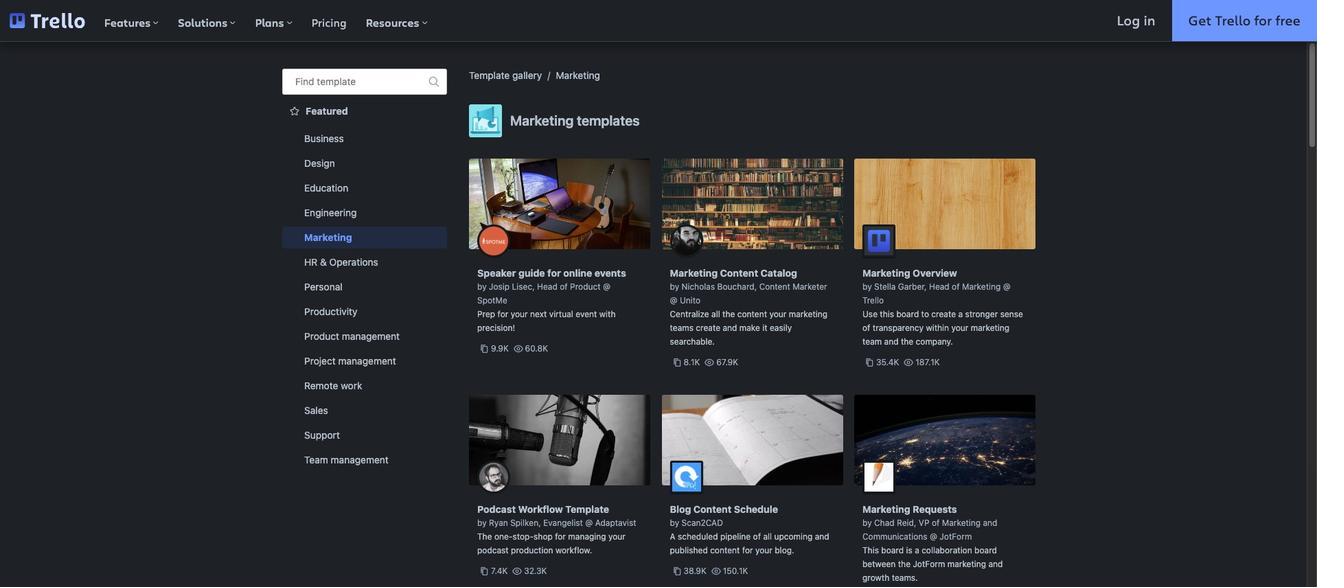 Task type: locate. For each thing, give the bounding box(es) containing it.
your right within
[[951, 323, 969, 333]]

content
[[720, 267, 758, 279], [759, 282, 790, 292], [693, 503, 732, 515]]

the up teams.
[[898, 559, 911, 569]]

nicholas
[[682, 282, 715, 292]]

marketing link up hr & operations link
[[282, 227, 447, 249]]

0 vertical spatial a
[[958, 309, 963, 319]]

trello
[[1215, 11, 1251, 30], [862, 295, 884, 306]]

0 vertical spatial content
[[720, 267, 758, 279]]

@ inside podcast workflow template by ryan spilken, evangelist @ adaptavist the one-stop-shop for managing your podcast production workflow.
[[585, 518, 593, 528]]

prep
[[477, 309, 495, 319]]

content down catalog
[[759, 282, 790, 292]]

1 horizontal spatial trello
[[1215, 11, 1251, 30]]

2 head from the left
[[929, 282, 950, 292]]

1 vertical spatial content
[[710, 545, 740, 556]]

teams
[[670, 323, 694, 333]]

the inside the marketing content catalog by nicholas bouchard, content marketer @ unito centralize all the content your marketing teams create and make it easily searchable.
[[722, 309, 735, 319]]

@ inside marketing overview by stella garber, head of marketing @ trello use this board to create a stronger sense of transparency within your marketing team and the company.
[[1003, 282, 1011, 292]]

board
[[896, 309, 919, 319], [881, 545, 904, 556], [974, 545, 997, 556]]

engineering
[[304, 207, 357, 218]]

by inside podcast workflow template by ryan spilken, evangelist @ adaptavist the one-stop-shop for managing your podcast production workflow.
[[477, 518, 487, 528]]

jotform down collaboration
[[913, 559, 945, 569]]

a for overview
[[958, 309, 963, 319]]

a
[[958, 309, 963, 319], [915, 545, 919, 556]]

@ inside marketing requests by chad reid, vp of marketing and communications @ jotform this board is a collaboration board between the jotform marketing and growth teams.
[[930, 531, 937, 542]]

of inside speaker guide for online events by josip lisec, head of product @ spotme prep for your next virtual event with precision!
[[560, 282, 568, 292]]

chad reid, vp of marketing and communications @ jotform image
[[862, 461, 895, 494]]

all inside the marketing content catalog by nicholas bouchard, content marketer @ unito centralize all the content your marketing teams create and make it easily searchable.
[[711, 309, 720, 319]]

productivity
[[304, 306, 357, 317]]

your inside speaker guide for online events by josip lisec, head of product @ spotme prep for your next virtual event with precision!
[[511, 309, 528, 319]]

marketing link up marketing templates
[[556, 69, 600, 81]]

and inside blog content schedule by scan2cad a scheduled pipeline of all upcoming and published content for your blog.
[[815, 531, 829, 542]]

make
[[739, 323, 760, 333]]

content inside the marketing content catalog by nicholas bouchard, content marketer @ unito centralize all the content your marketing teams create and make it easily searchable.
[[737, 309, 767, 319]]

jotform up collaboration
[[940, 531, 972, 542]]

management
[[342, 330, 400, 342], [338, 355, 396, 367], [331, 454, 389, 466]]

product
[[570, 282, 601, 292], [304, 330, 339, 342]]

create up within
[[931, 309, 956, 319]]

content for schedule
[[710, 545, 740, 556]]

your for template
[[608, 531, 626, 542]]

1 head from the left
[[537, 282, 557, 292]]

team
[[862, 336, 882, 347]]

product down online on the top left of the page
[[570, 282, 601, 292]]

for
[[1254, 11, 1272, 30], [547, 267, 561, 279], [498, 309, 508, 319], [555, 531, 566, 542], [742, 545, 753, 556]]

shop
[[534, 531, 553, 542]]

@ down events
[[603, 282, 611, 292]]

0 vertical spatial trello
[[1215, 11, 1251, 30]]

template inside podcast workflow template by ryan spilken, evangelist @ adaptavist the one-stop-shop for managing your podcast production workflow.
[[565, 503, 609, 515]]

support link
[[282, 424, 447, 446]]

adaptavist
[[595, 518, 636, 528]]

reid,
[[897, 518, 916, 528]]

template up managing
[[565, 503, 609, 515]]

2 vertical spatial content
[[693, 503, 732, 515]]

1 vertical spatial management
[[338, 355, 396, 367]]

your left blog. at bottom
[[755, 545, 772, 556]]

management for product management
[[342, 330, 400, 342]]

features
[[104, 15, 151, 30]]

all right centralize
[[711, 309, 720, 319]]

0 vertical spatial jotform
[[940, 531, 972, 542]]

marketing inside marketing requests by chad reid, vp of marketing and communications @ jotform this board is a collaboration board between the jotform marketing and growth teams.
[[947, 559, 986, 569]]

1 horizontal spatial head
[[929, 282, 950, 292]]

work
[[341, 380, 362, 391]]

it
[[762, 323, 767, 333]]

0 vertical spatial marketing
[[789, 309, 828, 319]]

@ up managing
[[585, 518, 593, 528]]

marketing inside marketing overview by stella garber, head of marketing @ trello use this board to create a stronger sense of transparency within your marketing team and the company.
[[971, 323, 1010, 333]]

your down the adaptavist in the bottom of the page
[[608, 531, 626, 542]]

2 vertical spatial management
[[331, 454, 389, 466]]

your inside blog content schedule by scan2cad a scheduled pipeline of all upcoming and published content for your blog.
[[755, 545, 772, 556]]

0 vertical spatial the
[[722, 309, 735, 319]]

content up bouchard, on the top of page
[[720, 267, 758, 279]]

content up scan2cad
[[693, 503, 732, 515]]

2 vertical spatial the
[[898, 559, 911, 569]]

the inside marketing overview by stella garber, head of marketing @ trello use this board to create a stronger sense of transparency within your marketing team and the company.
[[901, 336, 913, 347]]

1 vertical spatial all
[[763, 531, 772, 542]]

by left nicholas
[[670, 282, 679, 292]]

marketing inside the marketing content catalog by nicholas bouchard, content marketer @ unito centralize all the content your marketing teams create and make it easily searchable.
[[789, 309, 828, 319]]

0 horizontal spatial trello
[[862, 295, 884, 306]]

template
[[469, 69, 510, 81], [565, 503, 609, 515]]

by up a at the right of page
[[670, 518, 679, 528]]

your up easily
[[769, 309, 787, 319]]

a right the 'is' on the bottom right of page
[[915, 545, 919, 556]]

1 vertical spatial trello
[[862, 295, 884, 306]]

2 vertical spatial marketing
[[947, 559, 986, 569]]

teams.
[[892, 573, 918, 583]]

by inside blog content schedule by scan2cad a scheduled pipeline of all upcoming and published content for your blog.
[[670, 518, 679, 528]]

education
[[304, 182, 348, 194]]

all inside blog content schedule by scan2cad a scheduled pipeline of all upcoming and published content for your blog.
[[763, 531, 772, 542]]

the down transparency on the bottom right
[[901, 336, 913, 347]]

in
[[1144, 11, 1155, 30]]

product management
[[304, 330, 400, 342]]

by inside the marketing content catalog by nicholas bouchard, content marketer @ unito centralize all the content your marketing teams create and make it easily searchable.
[[670, 282, 679, 292]]

0 vertical spatial all
[[711, 309, 720, 319]]

marketing down the gallery
[[510, 113, 574, 128]]

by left the stella
[[862, 282, 872, 292]]

stella garber, head of marketing @ trello image
[[862, 225, 895, 258]]

evangelist
[[543, 518, 583, 528]]

solutions button
[[168, 0, 245, 41]]

your left next
[[511, 309, 528, 319]]

content down pipeline
[[710, 545, 740, 556]]

0 horizontal spatial a
[[915, 545, 919, 556]]

for down pipeline
[[742, 545, 753, 556]]

@ up sense
[[1003, 282, 1011, 292]]

this
[[862, 545, 879, 556]]

team
[[304, 454, 328, 466]]

virtual
[[549, 309, 573, 319]]

1 vertical spatial template
[[565, 503, 609, 515]]

team management link
[[282, 449, 447, 471]]

pricing link
[[302, 0, 356, 41]]

personal link
[[282, 276, 447, 298]]

1 horizontal spatial all
[[763, 531, 772, 542]]

board up transparency on the bottom right
[[896, 309, 919, 319]]

collaboration
[[922, 545, 972, 556]]

head down overview
[[929, 282, 950, 292]]

head
[[537, 282, 557, 292], [929, 282, 950, 292]]

marketing
[[789, 309, 828, 319], [971, 323, 1010, 333], [947, 559, 986, 569]]

1 horizontal spatial a
[[958, 309, 963, 319]]

marketing inside the marketing content catalog by nicholas bouchard, content marketer @ unito centralize all the content your marketing teams create and make it easily searchable.
[[670, 267, 718, 279]]

marketing up 'stronger'
[[962, 282, 1001, 292]]

0 vertical spatial management
[[342, 330, 400, 342]]

by up the on the bottom of page
[[477, 518, 487, 528]]

plans
[[255, 15, 284, 30]]

0 horizontal spatial product
[[304, 330, 339, 342]]

board right collaboration
[[974, 545, 997, 556]]

podcast
[[477, 545, 509, 556]]

log in link
[[1100, 0, 1172, 41]]

for up precision!
[[498, 309, 508, 319]]

and inside marketing overview by stella garber, head of marketing @ trello use this board to create a stronger sense of transparency within your marketing team and the company.
[[884, 336, 899, 347]]

trello up use
[[862, 295, 884, 306]]

trello right get
[[1215, 11, 1251, 30]]

38.9k
[[684, 566, 707, 576]]

log
[[1117, 11, 1140, 30]]

1 vertical spatial jotform
[[913, 559, 945, 569]]

spilken,
[[510, 518, 541, 528]]

a inside marketing overview by stella garber, head of marketing @ trello use this board to create a stronger sense of transparency within your marketing team and the company.
[[958, 309, 963, 319]]

by inside marketing overview by stella garber, head of marketing @ trello use this board to create a stronger sense of transparency within your marketing team and the company.
[[862, 282, 872, 292]]

1 horizontal spatial product
[[570, 282, 601, 292]]

of right vp
[[932, 518, 940, 528]]

1 vertical spatial marketing
[[971, 323, 1010, 333]]

marketing link
[[556, 69, 600, 81], [282, 227, 447, 249]]

0 vertical spatial product
[[570, 282, 601, 292]]

template left the gallery
[[469, 69, 510, 81]]

precision!
[[477, 323, 515, 333]]

published
[[670, 545, 708, 556]]

0 vertical spatial marketing link
[[556, 69, 600, 81]]

all left upcoming
[[763, 531, 772, 542]]

1 horizontal spatial create
[[931, 309, 956, 319]]

0 horizontal spatial create
[[696, 323, 720, 333]]

of down overview
[[952, 282, 960, 292]]

to
[[921, 309, 929, 319]]

content inside blog content schedule by scan2cad a scheduled pipeline of all upcoming and published content for your blog.
[[693, 503, 732, 515]]

of right pipeline
[[753, 531, 761, 542]]

0 vertical spatial content
[[737, 309, 767, 319]]

for inside podcast workflow template by ryan spilken, evangelist @ adaptavist the one-stop-shop for managing your podcast production workflow.
[[555, 531, 566, 542]]

of inside marketing requests by chad reid, vp of marketing and communications @ jotform this board is a collaboration board between the jotform marketing and growth teams.
[[932, 518, 940, 528]]

upcoming
[[774, 531, 813, 542]]

plans button
[[245, 0, 302, 41]]

for left free
[[1254, 11, 1272, 30]]

management down product management link
[[338, 355, 396, 367]]

get trello for free link
[[1172, 0, 1317, 41]]

product inside speaker guide for online events by josip lisec, head of product @ spotme prep for your next virtual event with precision!
[[570, 282, 601, 292]]

personal
[[304, 281, 342, 293]]

for down evangelist
[[555, 531, 566, 542]]

a inside marketing requests by chad reid, vp of marketing and communications @ jotform this board is a collaboration board between the jotform marketing and growth teams.
[[915, 545, 919, 556]]

a left 'stronger'
[[958, 309, 963, 319]]

business link
[[282, 128, 447, 150]]

@ left unito on the right bottom
[[670, 295, 677, 306]]

0 horizontal spatial head
[[537, 282, 557, 292]]

1 vertical spatial marketing link
[[282, 227, 447, 249]]

60.8k
[[525, 343, 548, 354]]

product up project
[[304, 330, 339, 342]]

gallery
[[512, 69, 542, 81]]

by left chad
[[862, 518, 872, 528]]

guide
[[518, 267, 545, 279]]

trello image
[[10, 13, 85, 28], [10, 13, 85, 28]]

content up make
[[737, 309, 767, 319]]

marketing down collaboration
[[947, 559, 986, 569]]

all
[[711, 309, 720, 319], [763, 531, 772, 542]]

your inside podcast workflow template by ryan spilken, evangelist @ adaptavist the one-stop-shop for managing your podcast production workflow.
[[608, 531, 626, 542]]

sense
[[1000, 309, 1023, 319]]

create up searchable.
[[696, 323, 720, 333]]

1 horizontal spatial template
[[565, 503, 609, 515]]

lisec,
[[512, 282, 535, 292]]

marketing down 'stronger'
[[971, 323, 1010, 333]]

0 vertical spatial create
[[931, 309, 956, 319]]

marketing up marketing templates
[[556, 69, 600, 81]]

this
[[880, 309, 894, 319]]

of inside blog content schedule by scan2cad a scheduled pipeline of all upcoming and published content for your blog.
[[753, 531, 761, 542]]

of down online on the top left of the page
[[560, 282, 568, 292]]

management down support link
[[331, 454, 389, 466]]

stronger
[[965, 309, 998, 319]]

communications
[[862, 531, 927, 542]]

management for project management
[[338, 355, 396, 367]]

marketing
[[556, 69, 600, 81], [510, 113, 574, 128], [304, 231, 352, 243], [670, 267, 718, 279], [862, 267, 910, 279], [962, 282, 1001, 292], [862, 503, 910, 515], [942, 518, 981, 528]]

marketing icon image
[[469, 104, 502, 137]]

hr
[[304, 256, 317, 268]]

head down the guide
[[537, 282, 557, 292]]

marketing up nicholas
[[670, 267, 718, 279]]

1 vertical spatial the
[[901, 336, 913, 347]]

0 horizontal spatial all
[[711, 309, 720, 319]]

content inside blog content schedule by scan2cad a scheduled pipeline of all upcoming and published content for your blog.
[[710, 545, 740, 556]]

project
[[304, 355, 336, 367]]

speaker guide for online events by josip lisec, head of product @ spotme prep for your next virtual event with precision!
[[477, 267, 626, 333]]

marketing down "marketer"
[[789, 309, 828, 319]]

32.3k
[[524, 566, 547, 576]]

vp
[[919, 518, 929, 528]]

project management
[[304, 355, 396, 367]]

ryan spilken, evangelist @ adaptavist image
[[477, 461, 510, 494]]

templates
[[577, 113, 640, 128]]

by up spotme on the left bottom of page
[[477, 282, 487, 292]]

your inside marketing overview by stella garber, head of marketing @ trello use this board to create a stronger sense of transparency within your marketing team and the company.
[[951, 323, 969, 333]]

the down bouchard, on the top of page
[[722, 309, 735, 319]]

@ up collaboration
[[930, 531, 937, 542]]

1 vertical spatial create
[[696, 323, 720, 333]]

management down productivity link
[[342, 330, 400, 342]]

bouchard,
[[717, 282, 757, 292]]

1 vertical spatial a
[[915, 545, 919, 556]]

design
[[304, 157, 335, 169]]

0 vertical spatial template
[[469, 69, 510, 81]]

board down communications
[[881, 545, 904, 556]]

support
[[304, 429, 340, 441]]

Find template field
[[282, 69, 447, 95]]

unito
[[680, 295, 700, 306]]



Task type: describe. For each thing, give the bounding box(es) containing it.
for inside get trello for free link
[[1254, 11, 1272, 30]]

within
[[926, 323, 949, 333]]

is
[[906, 545, 912, 556]]

remote work link
[[282, 375, 447, 397]]

featured
[[306, 105, 348, 117]]

overview
[[913, 267, 957, 279]]

67.9k
[[716, 357, 738, 367]]

board inside marketing overview by stella garber, head of marketing @ trello use this board to create a stronger sense of transparency within your marketing team and the company.
[[896, 309, 919, 319]]

content for schedule
[[693, 503, 732, 515]]

content for catalog
[[737, 309, 767, 319]]

schedule
[[734, 503, 778, 515]]

create inside marketing overview by stella garber, head of marketing @ trello use this board to create a stronger sense of transparency within your marketing team and the company.
[[931, 309, 956, 319]]

podcast
[[477, 503, 516, 515]]

use
[[862, 309, 878, 319]]

@ inside the marketing content catalog by nicholas bouchard, content marketer @ unito centralize all the content your marketing teams create and make it easily searchable.
[[670, 295, 677, 306]]

managing
[[568, 531, 606, 542]]

marketing up chad
[[862, 503, 910, 515]]

requests
[[913, 503, 957, 515]]

management for team management
[[331, 454, 389, 466]]

content for catalog
[[720, 267, 758, 279]]

growth
[[862, 573, 889, 583]]

trello inside marketing overview by stella garber, head of marketing @ trello use this board to create a stronger sense of transparency within your marketing team and the company.
[[862, 295, 884, 306]]

log in
[[1117, 11, 1155, 30]]

sales link
[[282, 400, 447, 422]]

one-
[[494, 531, 513, 542]]

35.4k
[[876, 357, 899, 367]]

featured link
[[282, 100, 447, 122]]

for inside blog content schedule by scan2cad a scheduled pipeline of all upcoming and published content for your blog.
[[742, 545, 753, 556]]

transparency
[[873, 323, 924, 333]]

garber,
[[898, 282, 927, 292]]

scheduled
[[678, 531, 718, 542]]

sales
[[304, 404, 328, 416]]

josip lisec, head of product @ spotme image
[[477, 225, 510, 258]]

0 horizontal spatial marketing link
[[282, 227, 447, 249]]

pricing
[[311, 15, 347, 30]]

product management link
[[282, 325, 447, 347]]

by inside speaker guide for online events by josip lisec, head of product @ spotme prep for your next virtual event with precision!
[[477, 282, 487, 292]]

pipeline
[[720, 531, 751, 542]]

hr & operations link
[[282, 251, 447, 273]]

@ inside speaker guide for online events by josip lisec, head of product @ spotme prep for your next virtual event with precision!
[[603, 282, 611, 292]]

business
[[304, 133, 344, 144]]

team management
[[304, 454, 389, 466]]

marketing up the stella
[[862, 267, 910, 279]]

centralize
[[670, 309, 709, 319]]

marketing down engineering
[[304, 231, 352, 243]]

blog.
[[775, 545, 794, 556]]

187.1k
[[915, 357, 940, 367]]

template gallery link
[[469, 69, 542, 81]]

head inside speaker guide for online events by josip lisec, head of product @ spotme prep for your next virtual event with precision!
[[537, 282, 557, 292]]

free
[[1275, 11, 1301, 30]]

1 horizontal spatial marketing link
[[556, 69, 600, 81]]

1 vertical spatial product
[[304, 330, 339, 342]]

easily
[[770, 323, 792, 333]]

marketing down requests
[[942, 518, 981, 528]]

for right the guide
[[547, 267, 561, 279]]

solutions
[[178, 15, 228, 30]]

nicholas bouchard, content marketer @ unito image
[[670, 225, 703, 258]]

marketing templates
[[510, 113, 640, 128]]

speaker
[[477, 267, 516, 279]]

marketer
[[793, 282, 827, 292]]

company.
[[916, 336, 953, 347]]

searchable.
[[670, 336, 715, 347]]

your inside the marketing content catalog by nicholas bouchard, content marketer @ unito centralize all the content your marketing teams create and make it easily searchable.
[[769, 309, 787, 319]]

0 horizontal spatial template
[[469, 69, 510, 81]]

events
[[594, 267, 626, 279]]

your for for
[[511, 309, 528, 319]]

1 vertical spatial content
[[759, 282, 790, 292]]

of down use
[[862, 323, 870, 333]]

template
[[317, 76, 356, 87]]

marketing requests by chad reid, vp of marketing and communications @ jotform this board is a collaboration board between the jotform marketing and growth teams.
[[862, 503, 1003, 583]]

chad
[[874, 518, 895, 528]]

8.1k
[[684, 357, 700, 367]]

education link
[[282, 177, 447, 199]]

your for schedule
[[755, 545, 772, 556]]

a for requests
[[915, 545, 919, 556]]

next
[[530, 309, 547, 319]]

workflow.
[[555, 545, 592, 556]]

7.4k
[[491, 566, 508, 576]]

150.1k
[[723, 566, 748, 576]]

template gallery
[[469, 69, 542, 81]]

scan2cad
[[682, 518, 723, 528]]

&
[[320, 256, 327, 268]]

and inside the marketing content catalog by nicholas bouchard, content marketer @ unito centralize all the content your marketing teams create and make it easily searchable.
[[723, 323, 737, 333]]

josip
[[489, 282, 510, 292]]

operations
[[329, 256, 378, 268]]

podcast workflow template by ryan spilken, evangelist @ adaptavist the one-stop-shop for managing your podcast production workflow.
[[477, 503, 636, 556]]

get trello for free
[[1188, 11, 1301, 30]]

event
[[576, 309, 597, 319]]

marketing content catalog by nicholas bouchard, content marketer @ unito centralize all the content your marketing teams create and make it easily searchable.
[[670, 267, 828, 347]]

resources button
[[356, 0, 437, 41]]

get
[[1188, 11, 1212, 30]]

design link
[[282, 152, 447, 174]]

features button
[[95, 0, 168, 41]]

find
[[295, 76, 314, 87]]

between
[[862, 559, 896, 569]]

a
[[670, 531, 675, 542]]

workflow
[[518, 503, 563, 515]]

create inside the marketing content catalog by nicholas bouchard, content marketer @ unito centralize all the content your marketing teams create and make it easily searchable.
[[696, 323, 720, 333]]

the
[[477, 531, 492, 542]]

scan2cad image
[[670, 461, 703, 494]]

9.9k
[[491, 343, 509, 354]]

stop-
[[513, 531, 534, 542]]

productivity link
[[282, 301, 447, 323]]

head inside marketing overview by stella garber, head of marketing @ trello use this board to create a stronger sense of transparency within your marketing team and the company.
[[929, 282, 950, 292]]

by inside marketing requests by chad reid, vp of marketing and communications @ jotform this board is a collaboration board between the jotform marketing and growth teams.
[[862, 518, 872, 528]]

the inside marketing requests by chad reid, vp of marketing and communications @ jotform this board is a collaboration board between the jotform marketing and growth teams.
[[898, 559, 911, 569]]

blog
[[670, 503, 691, 515]]

engineering link
[[282, 202, 447, 224]]

spotme
[[477, 295, 507, 306]]



Task type: vqa. For each thing, say whether or not it's contained in the screenshot.
'Add Board' "IMAGE"
no



